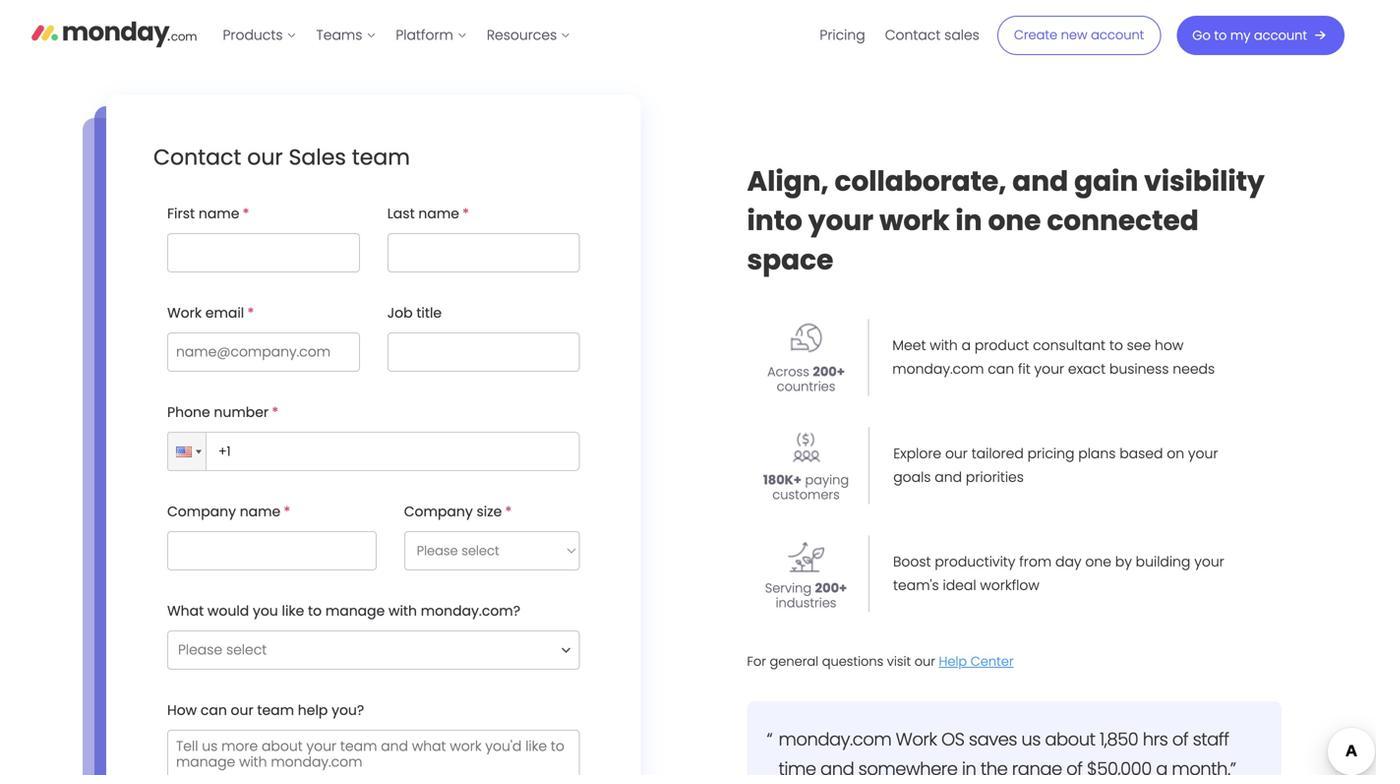Task type: describe. For each thing, give the bounding box(es) containing it.
workflow
[[980, 576, 1040, 595]]

work
[[880, 201, 950, 240]]

range
[[1012, 757, 1062, 775]]

"
[[767, 727, 773, 752]]

email
[[205, 304, 244, 323]]

industries
[[776, 594, 837, 612]]

sales
[[945, 26, 980, 45]]

resources link
[[477, 20, 581, 51]]

help center link
[[939, 653, 1014, 671]]

in inside " monday.com work os saves us about 1,850 hrs of staff time and somewhere in the range of $50,000 a month."
[[962, 757, 977, 775]]

go to my account button
[[1177, 16, 1345, 55]]

pricing
[[1028, 444, 1075, 464]]

pricing link
[[810, 20, 875, 51]]

your inside align, collaborate, and gain visibility into your work in one connected space
[[809, 201, 874, 240]]

monday.com?
[[421, 602, 521, 621]]

us
[[1022, 727, 1041, 752]]

into
[[747, 201, 803, 240]]

paying customers
[[773, 471, 849, 504]]

1,850
[[1100, 727, 1139, 752]]

monday.com inside meet with a product consultant to see how monday.com can fit your exact business needs
[[893, 360, 984, 379]]

center
[[971, 653, 1014, 671]]

like
[[282, 602, 304, 621]]

needs
[[1173, 360, 1215, 379]]

0 vertical spatial of
[[1173, 727, 1189, 752]]

go to my account
[[1193, 27, 1308, 44]]

company size
[[404, 502, 502, 522]]

serving 200+ industries
[[765, 580, 847, 612]]

tailored
[[972, 444, 1024, 464]]

space
[[747, 241, 834, 280]]

1 horizontal spatial account
[[1254, 27, 1308, 44]]

united states: + 1 image
[[196, 450, 202, 454]]

teams
[[316, 26, 362, 45]]

see
[[1127, 336, 1152, 355]]

0 horizontal spatial can
[[201, 701, 227, 720]]

manage
[[326, 602, 385, 621]]

platform
[[396, 26, 453, 45]]

products
[[223, 26, 283, 45]]

day
[[1056, 553, 1082, 572]]

name for last name
[[419, 204, 459, 223]]

explore
[[894, 444, 942, 464]]

team's
[[894, 576, 939, 595]]

gain
[[1075, 162, 1139, 201]]

our inside the explore our tailored pricing plans based on your goals and priorities
[[946, 444, 968, 464]]

from
[[1020, 553, 1052, 572]]

how can our team help you?
[[167, 701, 364, 720]]

countries icon image
[[788, 321, 825, 357]]

go
[[1193, 27, 1211, 44]]

os
[[942, 727, 965, 752]]

would
[[208, 602, 249, 621]]

boost productivity from day one by building your team's ideal workflow
[[894, 553, 1225, 595]]

ideal
[[943, 576, 977, 595]]

month."
[[1172, 757, 1236, 775]]

monday.com logo image
[[31, 13, 197, 54]]

company for company size
[[404, 502, 473, 522]]

$50,000
[[1087, 757, 1152, 775]]

sales
[[289, 142, 346, 172]]

product
[[975, 336, 1030, 355]]

align, collaborate, and gain visibility into your work in one connected space
[[747, 162, 1265, 280]]

contact sales button
[[875, 20, 990, 51]]

plans
[[1079, 444, 1116, 464]]

a inside meet with a product consultant to see how monday.com can fit your exact business needs
[[962, 336, 971, 355]]

company for company name
[[167, 502, 236, 522]]

your inside meet with a product consultant to see how monday.com can fit your exact business needs
[[1035, 360, 1065, 379]]

customers icon image
[[788, 429, 825, 466]]

size
[[477, 502, 502, 522]]

contact sales
[[885, 26, 980, 45]]

you?
[[332, 701, 364, 720]]

team for our
[[257, 701, 294, 720]]

explore our tailored pricing plans based on your goals and priorities
[[894, 444, 1219, 487]]

products link
[[213, 20, 307, 51]]

list containing products
[[213, 0, 581, 71]]

industries icon image
[[788, 538, 825, 574]]

please
[[178, 641, 222, 660]]

how
[[167, 701, 197, 720]]

work inside " monday.com work os saves us about 1,850 hrs of staff time and somewhere in the range of $50,000 a month."
[[896, 727, 937, 752]]

customers
[[773, 486, 840, 504]]

First name text field
[[167, 233, 360, 273]]

across
[[768, 363, 810, 381]]

create
[[1014, 26, 1058, 44]]

somewhere
[[859, 757, 958, 775]]

first name
[[167, 204, 240, 223]]

Company name text field
[[167, 531, 377, 571]]

can inside meet with a product consultant to see how monday.com can fit your exact business needs
[[988, 360, 1015, 379]]

job title
[[387, 304, 442, 323]]

in inside align, collaborate, and gain visibility into your work in one connected space
[[956, 201, 983, 240]]

0 horizontal spatial account
[[1091, 26, 1145, 44]]

Last name text field
[[387, 233, 580, 273]]

180k+
[[764, 471, 802, 489]]

1 (702) 123-4567 telephone field
[[202, 432, 580, 471]]

align,
[[747, 162, 829, 201]]

on
[[1167, 444, 1185, 464]]

fit
[[1018, 360, 1031, 379]]

200+ for team's
[[815, 580, 847, 597]]



Task type: vqa. For each thing, say whether or not it's contained in the screenshot.
Of
yes



Task type: locate. For each thing, give the bounding box(es) containing it.
team for sales
[[352, 142, 410, 172]]

what
[[167, 602, 204, 621]]

main element
[[213, 0, 1345, 71]]

create new account
[[1014, 26, 1145, 44]]

1 vertical spatial a
[[1156, 757, 1168, 775]]

0 horizontal spatial to
[[308, 602, 322, 621]]

1 horizontal spatial to
[[1110, 336, 1124, 355]]

to left the see
[[1110, 336, 1124, 355]]

your right on
[[1189, 444, 1219, 464]]

monday.com up the time
[[779, 727, 892, 752]]

team
[[352, 142, 410, 172], [257, 701, 294, 720]]

2 vertical spatial to
[[308, 602, 322, 621]]

contact our sales team
[[154, 142, 410, 172]]

pricing
[[820, 26, 866, 45]]

a down hrs
[[1156, 757, 1168, 775]]

name up company name text box at the bottom left
[[240, 502, 281, 522]]

in
[[956, 201, 983, 240], [962, 757, 977, 775]]

0 vertical spatial with
[[930, 336, 958, 355]]

about
[[1045, 727, 1096, 752]]

0 vertical spatial work
[[167, 304, 202, 323]]

of down about
[[1067, 757, 1083, 775]]

1 list from the left
[[213, 0, 581, 71]]

work up somewhere
[[896, 727, 937, 752]]

account
[[1091, 26, 1145, 44], [1254, 27, 1308, 44]]

general
[[770, 653, 819, 671]]

account right new
[[1091, 26, 1145, 44]]

0 horizontal spatial with
[[389, 602, 417, 621]]

1 horizontal spatial a
[[1156, 757, 1168, 775]]

1 horizontal spatial of
[[1173, 727, 1189, 752]]

0 vertical spatial a
[[962, 336, 971, 355]]

company name
[[167, 502, 281, 522]]

teams link
[[307, 20, 386, 51]]

can right how
[[201, 701, 227, 720]]

0 vertical spatial one
[[988, 201, 1042, 240]]

1 vertical spatial contact
[[154, 142, 241, 172]]

1 horizontal spatial list
[[810, 0, 990, 71]]

company left size
[[404, 502, 473, 522]]

0 horizontal spatial list
[[213, 0, 581, 71]]

you
[[253, 602, 278, 621]]

number
[[214, 403, 269, 422]]

platform link
[[386, 20, 477, 51]]

team up last
[[352, 142, 410, 172]]

staff
[[1193, 727, 1230, 752]]

paying
[[805, 471, 849, 489]]

200+ down countries icon
[[813, 363, 845, 381]]

one
[[988, 201, 1042, 240], [1086, 553, 1112, 572]]

2 horizontal spatial and
[[1013, 162, 1069, 201]]

new
[[1061, 26, 1088, 44]]

our
[[247, 142, 283, 172], [946, 444, 968, 464], [915, 653, 936, 671], [231, 701, 254, 720]]

our right explore
[[946, 444, 968, 464]]

0 vertical spatial in
[[956, 201, 983, 240]]

0 horizontal spatial a
[[962, 336, 971, 355]]

account right my
[[1254, 27, 1308, 44]]

one inside boost productivity from day one by building your team's ideal workflow
[[1086, 553, 1112, 572]]

monday.com inside " monday.com work os saves us about 1,850 hrs of staff time and somewhere in the range of $50,000 a month."
[[779, 727, 892, 752]]

0 vertical spatial to
[[1215, 27, 1227, 44]]

2 company from the left
[[404, 502, 473, 522]]

visit
[[887, 653, 911, 671]]

serving
[[765, 580, 812, 597]]

1 vertical spatial with
[[389, 602, 417, 621]]

1 vertical spatial of
[[1067, 757, 1083, 775]]

1 horizontal spatial and
[[935, 468, 962, 487]]

saves
[[969, 727, 1017, 752]]

1 horizontal spatial contact
[[885, 26, 941, 45]]

1 vertical spatial monday.com
[[779, 727, 892, 752]]

0 horizontal spatial and
[[821, 757, 854, 775]]

visibility
[[1145, 162, 1265, 201]]

list
[[213, 0, 581, 71], [810, 0, 990, 71]]

0 horizontal spatial of
[[1067, 757, 1083, 775]]

name for first name
[[199, 204, 240, 223]]

with right meet
[[930, 336, 958, 355]]

connected
[[1047, 201, 1199, 240]]

create new account button
[[998, 16, 1161, 55]]

your right building on the bottom
[[1195, 553, 1225, 572]]

productivity
[[935, 553, 1016, 572]]

contact inside button
[[885, 26, 941, 45]]

resources
[[487, 26, 557, 45]]

my
[[1231, 27, 1251, 44]]

meet
[[893, 336, 926, 355]]

by
[[1116, 553, 1132, 572]]

0 horizontal spatial company
[[167, 502, 236, 522]]

last name
[[387, 204, 459, 223]]

1 horizontal spatial team
[[352, 142, 410, 172]]

for general questions visit our help center
[[747, 653, 1014, 671]]

contact
[[885, 26, 941, 45], [154, 142, 241, 172]]

exact
[[1069, 360, 1106, 379]]

and right the time
[[821, 757, 854, 775]]

contact for contact our sales team
[[154, 142, 241, 172]]

0 vertical spatial and
[[1013, 162, 1069, 201]]

1 vertical spatial and
[[935, 468, 962, 487]]

business
[[1110, 360, 1169, 379]]

name right last
[[419, 204, 459, 223]]

the
[[981, 757, 1008, 775]]

priorities
[[966, 468, 1024, 487]]

to right like
[[308, 602, 322, 621]]

0 horizontal spatial monday.com
[[779, 727, 892, 752]]

0 vertical spatial team
[[352, 142, 410, 172]]

select
[[226, 641, 267, 660]]

1 vertical spatial work
[[896, 727, 937, 752]]

0 horizontal spatial work
[[167, 304, 202, 323]]

our right the visit
[[915, 653, 936, 671]]

200+ inside serving 200+ industries
[[815, 580, 847, 597]]

0 horizontal spatial contact
[[154, 142, 241, 172]]

1 horizontal spatial can
[[988, 360, 1015, 379]]

across 200+ countries
[[768, 363, 845, 396]]

contact up first name
[[154, 142, 241, 172]]

can left fit
[[988, 360, 1015, 379]]

in right work
[[956, 201, 983, 240]]

1 vertical spatial can
[[201, 701, 227, 720]]

please select
[[178, 641, 267, 660]]

time
[[779, 757, 816, 775]]

countries
[[777, 378, 836, 396]]

with inside meet with a product consultant to see how monday.com can fit your exact business needs
[[930, 336, 958, 355]]

work email
[[167, 304, 244, 323]]

" monday.com work os saves us about 1,850 hrs of staff time and somewhere in the range of $50,000 a month."
[[767, 727, 1236, 775]]

200+ for monday.com
[[813, 363, 845, 381]]

1 vertical spatial to
[[1110, 336, 1124, 355]]

0 vertical spatial can
[[988, 360, 1015, 379]]

contact left sales
[[885, 26, 941, 45]]

company down united states: + 1 image
[[167, 502, 236, 522]]

and
[[1013, 162, 1069, 201], [935, 468, 962, 487], [821, 757, 854, 775]]

0 vertical spatial contact
[[885, 26, 941, 45]]

1 horizontal spatial work
[[896, 727, 937, 752]]

and inside the explore our tailored pricing plans based on your goals and priorities
[[935, 468, 962, 487]]

your right fit
[[1035, 360, 1065, 379]]

of right hrs
[[1173, 727, 1189, 752]]

and inside align, collaborate, and gain visibility into your work in one connected space
[[1013, 162, 1069, 201]]

contact for contact sales
[[885, 26, 941, 45]]

help
[[298, 701, 328, 720]]

2 horizontal spatial to
[[1215, 27, 1227, 44]]

of
[[1173, 727, 1189, 752], [1067, 757, 1083, 775]]

one inside align, collaborate, and gain visibility into your work in one connected space
[[988, 201, 1042, 240]]

first
[[167, 204, 195, 223]]

200+ inside the across 200+ countries
[[813, 363, 845, 381]]

1 horizontal spatial monday.com
[[893, 360, 984, 379]]

your up space
[[809, 201, 874, 240]]

team left help
[[257, 701, 294, 720]]

to inside meet with a product consultant to see how monday.com can fit your exact business needs
[[1110, 336, 1124, 355]]

phone
[[167, 403, 210, 422]]

200+ down the industries icon
[[815, 580, 847, 597]]

1 horizontal spatial one
[[1086, 553, 1112, 572]]

with right manage on the left bottom
[[389, 602, 417, 621]]

hrs
[[1143, 727, 1168, 752]]

consultant
[[1033, 336, 1106, 355]]

work left email
[[167, 304, 202, 323]]

1 vertical spatial one
[[1086, 553, 1112, 572]]

a inside " monday.com work os saves us about 1,850 hrs of staff time and somewhere in the range of $50,000 a month."
[[1156, 757, 1168, 775]]

and right the goals
[[935, 468, 962, 487]]

2 list from the left
[[810, 0, 990, 71]]

0 vertical spatial 200+
[[813, 363, 845, 381]]

how
[[1155, 336, 1184, 355]]

to
[[1215, 27, 1227, 44], [1110, 336, 1124, 355], [308, 602, 322, 621]]

your inside boost productivity from day one by building your team's ideal workflow
[[1195, 553, 1225, 572]]

title
[[417, 304, 442, 323]]

help
[[939, 653, 968, 671]]

name for company name
[[240, 502, 281, 522]]

monday.com down meet
[[893, 360, 984, 379]]

phone number
[[167, 403, 269, 422]]

2 vertical spatial and
[[821, 757, 854, 775]]

0 horizontal spatial team
[[257, 701, 294, 720]]

1 vertical spatial team
[[257, 701, 294, 720]]

1 vertical spatial 200+
[[815, 580, 847, 597]]

your
[[809, 201, 874, 240], [1035, 360, 1065, 379], [1189, 444, 1219, 464], [1195, 553, 1225, 572]]

last
[[387, 204, 415, 223]]

name
[[199, 204, 240, 223], [419, 204, 459, 223], [240, 502, 281, 522]]

1 vertical spatial in
[[962, 757, 977, 775]]

and left gain
[[1013, 162, 1069, 201]]

monday.com
[[893, 360, 984, 379], [779, 727, 892, 752]]

to right go
[[1215, 27, 1227, 44]]

in left the
[[962, 757, 977, 775]]

200+
[[813, 363, 845, 381], [815, 580, 847, 597]]

a left product
[[962, 336, 971, 355]]

name right "first"
[[199, 204, 240, 223]]

0 horizontal spatial one
[[988, 201, 1042, 240]]

list containing pricing
[[810, 0, 990, 71]]

a
[[962, 336, 971, 355], [1156, 757, 1168, 775]]

your inside the explore our tailored pricing plans based on your goals and priorities
[[1189, 444, 1219, 464]]

our left sales
[[247, 142, 283, 172]]

and inside " monday.com work os saves us about 1,850 hrs of staff time and somewhere in the range of $50,000 a month."
[[821, 757, 854, 775]]

1 horizontal spatial company
[[404, 502, 473, 522]]

0 vertical spatial monday.com
[[893, 360, 984, 379]]

boost
[[894, 553, 931, 572]]

our right how
[[231, 701, 254, 720]]

1 company from the left
[[167, 502, 236, 522]]

based
[[1120, 444, 1164, 464]]

Work email email field
[[167, 333, 360, 372]]

to inside button
[[1215, 27, 1227, 44]]

Job title text field
[[387, 333, 580, 372]]

goals
[[894, 468, 931, 487]]

1 horizontal spatial with
[[930, 336, 958, 355]]



